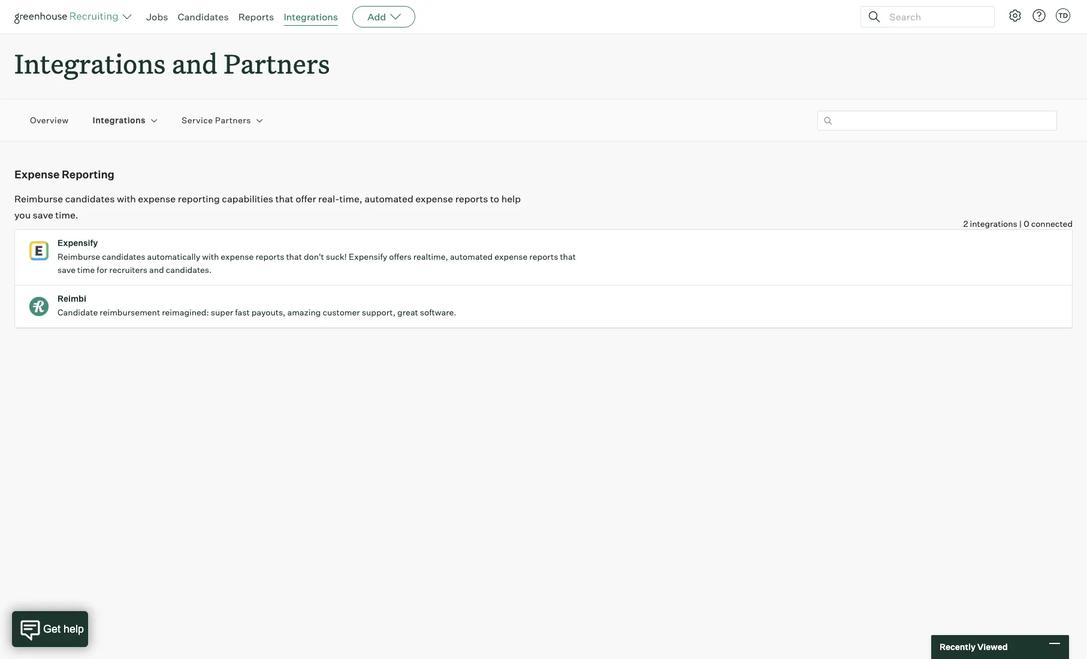 Task type: describe. For each thing, give the bounding box(es) containing it.
2 vertical spatial integrations
[[93, 115, 146, 126]]

configure image
[[1008, 8, 1023, 23]]

0 vertical spatial expensify
[[58, 238, 98, 248]]

add button
[[353, 6, 415, 28]]

Search text field
[[886, 8, 984, 25]]

reporting
[[178, 193, 220, 205]]

reimburse candidates with expense reporting capabilities that offer real-time, automated expense reports to help you save time.
[[14, 193, 521, 221]]

0
[[1024, 219, 1029, 229]]

and inside expensify reimburse candidates automatically with expense reports that don't suck! expensify offers realtime, automated expense reports that save time for recruiters and candidates.
[[149, 265, 164, 275]]

greenhouse recruiting image
[[14, 10, 122, 24]]

expense left reporting
[[138, 193, 176, 205]]

real-
[[318, 193, 339, 205]]

0 horizontal spatial integrations link
[[93, 115, 146, 126]]

overview
[[30, 115, 69, 126]]

integrations and partners
[[14, 46, 330, 81]]

candidates.
[[166, 265, 212, 275]]

candidates inside expensify reimburse candidates automatically with expense reports that don't suck! expensify offers realtime, automated expense reports that save time for recruiters and candidates.
[[102, 252, 145, 262]]

reports inside reimburse candidates with expense reporting capabilities that offer real-time, automated expense reports to help you save time.
[[455, 193, 488, 205]]

candidates
[[178, 11, 229, 23]]

reports
[[238, 11, 274, 23]]

customer
[[323, 308, 360, 318]]

super
[[211, 308, 233, 318]]

add
[[367, 11, 386, 23]]

1 horizontal spatial expensify
[[349, 252, 387, 262]]

automated inside reimburse candidates with expense reporting capabilities that offer real-time, automated expense reports to help you save time.
[[365, 193, 413, 205]]

reimbi
[[58, 294, 86, 304]]

automatically
[[147, 252, 200, 262]]

reporting
[[62, 168, 114, 181]]

td
[[1058, 11, 1068, 20]]

with inside reimburse candidates with expense reporting capabilities that offer real-time, automated expense reports to help you save time.
[[117, 193, 136, 205]]

candidates link
[[178, 11, 229, 23]]

0 vertical spatial partners
[[224, 46, 330, 81]]

expense
[[14, 168, 60, 181]]

suck!
[[326, 252, 347, 262]]

time,
[[339, 193, 362, 205]]

jobs link
[[146, 11, 168, 23]]

reimburse inside expensify reimburse candidates automatically with expense reports that don't suck! expensify offers realtime, automated expense reports that save time for recruiters and candidates.
[[58, 252, 100, 262]]

recently viewed
[[940, 643, 1008, 653]]

to
[[490, 193, 499, 205]]

service partners link
[[182, 115, 251, 126]]

integrations
[[970, 219, 1018, 229]]

offers
[[389, 252, 412, 262]]

reimbursement
[[100, 308, 160, 318]]

capabilities
[[222, 193, 273, 205]]

0 horizontal spatial reports
[[256, 252, 284, 262]]

|
[[1019, 219, 1022, 229]]

save inside expensify reimburse candidates automatically with expense reports that don't suck! expensify offers realtime, automated expense reports that save time for recruiters and candidates.
[[58, 265, 75, 275]]

reimbi candidate reimbursement reimagined: super fast payouts, amazing customer support, great software.
[[58, 294, 457, 318]]

recently
[[940, 643, 976, 653]]

service
[[182, 115, 213, 126]]



Task type: locate. For each thing, give the bounding box(es) containing it.
reports
[[455, 193, 488, 205], [256, 252, 284, 262], [529, 252, 558, 262]]

expensify reimburse candidates automatically with expense reports that don't suck! expensify offers realtime, automated expense reports that save time for recruiters and candidates.
[[58, 238, 576, 275]]

time
[[77, 265, 95, 275]]

candidates inside reimburse candidates with expense reporting capabilities that offer real-time, automated expense reports to help you save time.
[[65, 193, 115, 205]]

0 horizontal spatial with
[[117, 193, 136, 205]]

overview link
[[30, 115, 69, 126]]

partners right service
[[215, 115, 251, 126]]

support,
[[362, 308, 396, 318]]

and
[[172, 46, 218, 81], [149, 265, 164, 275]]

save inside reimburse candidates with expense reporting capabilities that offer real-time, automated expense reports to help you save time.
[[33, 209, 53, 221]]

0 vertical spatial integrations
[[284, 11, 338, 23]]

1 horizontal spatial reports
[[455, 193, 488, 205]]

connected
[[1031, 219, 1073, 229]]

expense reporting
[[14, 168, 114, 181]]

automated inside expensify reimburse candidates automatically with expense reports that don't suck! expensify offers realtime, automated expense reports that save time for recruiters and candidates.
[[450, 252, 493, 262]]

1 vertical spatial integrations
[[14, 46, 166, 81]]

automated
[[365, 193, 413, 205], [450, 252, 493, 262]]

jobs
[[146, 11, 168, 23]]

don't
[[304, 252, 324, 262]]

1 horizontal spatial automated
[[450, 252, 493, 262]]

that inside reimburse candidates with expense reporting capabilities that offer real-time, automated expense reports to help you save time.
[[275, 193, 294, 205]]

2 integrations | 0 connected
[[963, 219, 1073, 229]]

None text field
[[818, 111, 1057, 130]]

0 vertical spatial with
[[117, 193, 136, 205]]

realtime,
[[413, 252, 448, 262]]

and down automatically
[[149, 265, 164, 275]]

service partners
[[182, 115, 251, 126]]

reimagined:
[[162, 308, 209, 318]]

1 horizontal spatial save
[[58, 265, 75, 275]]

integrations link
[[284, 11, 338, 23], [93, 115, 146, 126]]

expense up the reimbi candidate reimbursement reimagined: super fast payouts, amazing customer support, great software.
[[221, 252, 254, 262]]

you
[[14, 209, 31, 221]]

0 vertical spatial save
[[33, 209, 53, 221]]

reimburse inside reimburse candidates with expense reporting capabilities that offer real-time, automated expense reports to help you save time.
[[14, 193, 63, 205]]

with inside expensify reimburse candidates automatically with expense reports that don't suck! expensify offers realtime, automated expense reports that save time for recruiters and candidates.
[[202, 252, 219, 262]]

expense up realtime,
[[415, 193, 453, 205]]

1 horizontal spatial with
[[202, 252, 219, 262]]

td button
[[1056, 8, 1070, 23]]

candidates
[[65, 193, 115, 205], [102, 252, 145, 262]]

1 horizontal spatial integrations link
[[284, 11, 338, 23]]

1 vertical spatial integrations link
[[93, 115, 146, 126]]

0 vertical spatial and
[[172, 46, 218, 81]]

expense
[[138, 193, 176, 205], [415, 193, 453, 205], [221, 252, 254, 262], [495, 252, 528, 262]]

2 horizontal spatial reports
[[529, 252, 558, 262]]

candidate
[[58, 308, 98, 318]]

payouts,
[[252, 308, 286, 318]]

automated right realtime,
[[450, 252, 493, 262]]

partners
[[224, 46, 330, 81], [215, 115, 251, 126]]

recruiters
[[109, 265, 147, 275]]

1 vertical spatial automated
[[450, 252, 493, 262]]

with
[[117, 193, 136, 205], [202, 252, 219, 262]]

software.
[[420, 308, 457, 318]]

1 vertical spatial with
[[202, 252, 219, 262]]

help
[[501, 193, 521, 205]]

1 vertical spatial partners
[[215, 115, 251, 126]]

1 vertical spatial and
[[149, 265, 164, 275]]

reimburse up "time"
[[58, 252, 100, 262]]

0 vertical spatial candidates
[[65, 193, 115, 205]]

0 horizontal spatial save
[[33, 209, 53, 221]]

0 horizontal spatial automated
[[365, 193, 413, 205]]

fast
[[235, 308, 250, 318]]

1 vertical spatial save
[[58, 265, 75, 275]]

candidates down reporting
[[65, 193, 115, 205]]

candidates up recruiters
[[102, 252, 145, 262]]

reimburse
[[14, 193, 63, 205], [58, 252, 100, 262]]

amazing
[[287, 308, 321, 318]]

automated right time,
[[365, 193, 413, 205]]

2
[[963, 219, 968, 229]]

0 vertical spatial integrations link
[[284, 11, 338, 23]]

1 horizontal spatial and
[[172, 46, 218, 81]]

offer
[[296, 193, 316, 205]]

great
[[397, 308, 418, 318]]

1 vertical spatial reimburse
[[58, 252, 100, 262]]

0 vertical spatial reimburse
[[14, 193, 63, 205]]

1 vertical spatial candidates
[[102, 252, 145, 262]]

expense down help
[[495, 252, 528, 262]]

td button
[[1054, 6, 1073, 25]]

0 horizontal spatial expensify
[[58, 238, 98, 248]]

expensify
[[58, 238, 98, 248], [349, 252, 387, 262]]

0 vertical spatial automated
[[365, 193, 413, 205]]

0 horizontal spatial and
[[149, 265, 164, 275]]

time.
[[55, 209, 78, 221]]

and down candidates "link"
[[172, 46, 218, 81]]

integrations
[[284, 11, 338, 23], [14, 46, 166, 81], [93, 115, 146, 126]]

for
[[97, 265, 107, 275]]

partners down reports link
[[224, 46, 330, 81]]

save left "time"
[[58, 265, 75, 275]]

save
[[33, 209, 53, 221], [58, 265, 75, 275]]

expensify right suck!
[[349, 252, 387, 262]]

viewed
[[978, 643, 1008, 653]]

reimburse up the you
[[14, 193, 63, 205]]

1 vertical spatial expensify
[[349, 252, 387, 262]]

reports link
[[238, 11, 274, 23]]

that
[[275, 193, 294, 205], [286, 252, 302, 262], [560, 252, 576, 262]]

expensify up "time"
[[58, 238, 98, 248]]

save right the you
[[33, 209, 53, 221]]



Task type: vqa. For each thing, say whether or not it's contained in the screenshot.
"Integrations" associated with bottommost Integrations 'link'
yes



